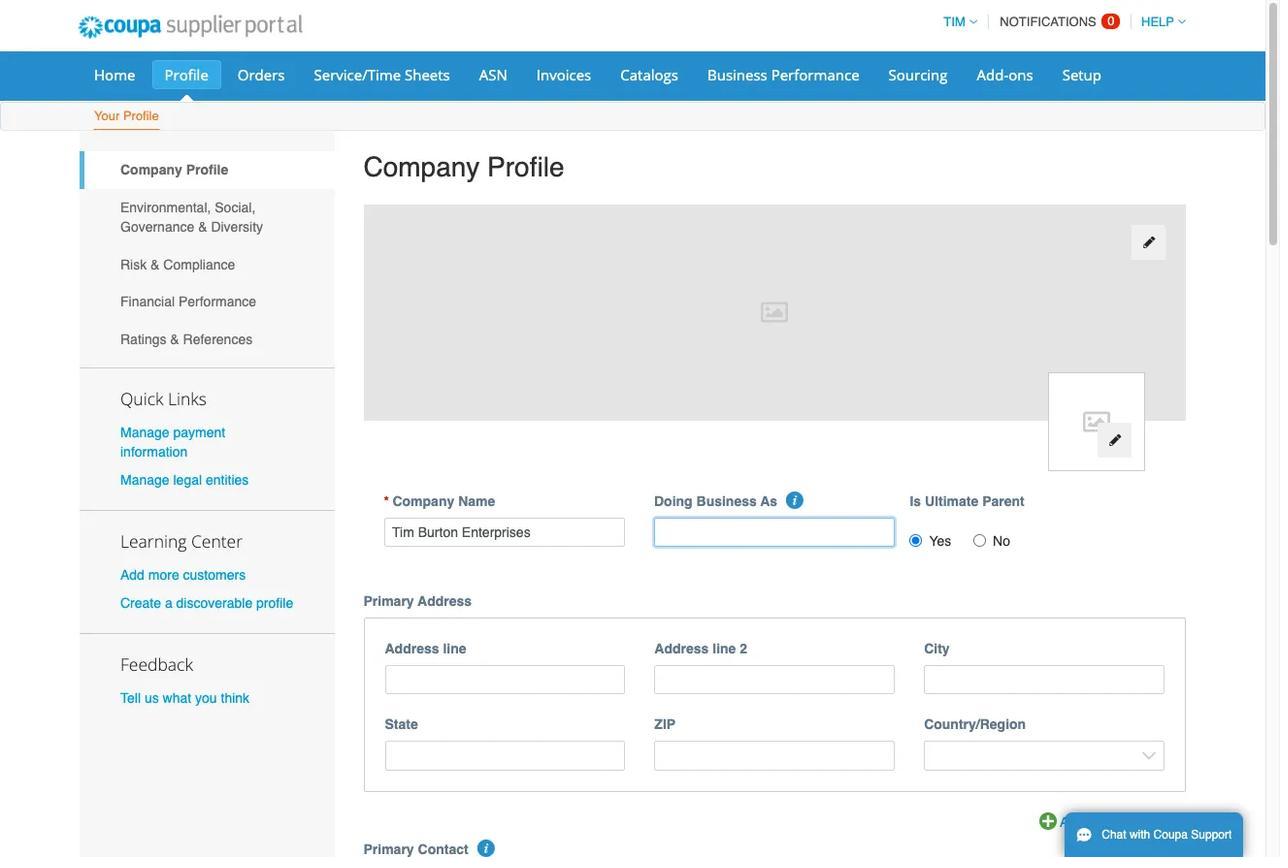 Task type: locate. For each thing, give the bounding box(es) containing it.
doing
[[654, 494, 693, 509]]

company profile
[[363, 151, 564, 182], [120, 162, 228, 178]]

tim link
[[935, 15, 977, 29]]

0 vertical spatial additional information image
[[786, 492, 804, 509]]

learning center
[[120, 530, 243, 553]]

another
[[1088, 815, 1134, 830]]

state
[[385, 717, 418, 733]]

environmental, social, governance & diversity
[[120, 200, 263, 235]]

2 vertical spatial &
[[170, 332, 179, 347]]

payment
[[173, 425, 225, 440]]

company right *
[[393, 494, 454, 509]]

primary
[[363, 594, 414, 609]]

add for add another address
[[1060, 815, 1084, 830]]

add for add more customers
[[120, 568, 145, 583]]

*
[[384, 494, 389, 509]]

environmental,
[[120, 200, 211, 215]]

ons
[[1009, 65, 1033, 84]]

feedback
[[120, 653, 193, 677]]

business performance
[[707, 65, 859, 84]]

coupa supplier portal image
[[65, 3, 315, 51]]

create
[[120, 596, 161, 612]]

line for address line
[[443, 641, 466, 657]]

company down sheets
[[363, 151, 480, 182]]

address line
[[385, 641, 466, 657]]

1 line from the left
[[443, 641, 466, 657]]

references
[[183, 332, 253, 347]]

manage down the information
[[120, 473, 169, 488]]

0 vertical spatial &
[[198, 219, 207, 235]]

2 horizontal spatial &
[[198, 219, 207, 235]]

1 vertical spatial business
[[696, 494, 757, 509]]

0 horizontal spatial add
[[120, 568, 145, 583]]

no
[[993, 533, 1010, 549]]

1 manage from the top
[[120, 425, 169, 440]]

2 line from the left
[[713, 641, 736, 657]]

country/region
[[924, 717, 1026, 733]]

add inside button
[[1060, 815, 1084, 830]]

1 horizontal spatial add
[[1060, 815, 1084, 830]]

&
[[198, 219, 207, 235], [151, 257, 160, 272], [170, 332, 179, 347]]

change image image for background "image"
[[1142, 236, 1155, 250]]

Doing Business As text field
[[654, 518, 895, 547]]

performance inside 'link'
[[771, 65, 859, 84]]

quick
[[120, 387, 163, 410]]

add-
[[977, 65, 1009, 84]]

discoverable
[[176, 596, 253, 612]]

1 horizontal spatial performance
[[771, 65, 859, 84]]

risk
[[120, 257, 147, 272]]

governance
[[120, 219, 194, 235]]

1 horizontal spatial line
[[713, 641, 736, 657]]

doing business as
[[654, 494, 777, 509]]

& left diversity
[[198, 219, 207, 235]]

center
[[191, 530, 243, 553]]

financial performance
[[120, 294, 256, 310]]

0 vertical spatial manage
[[120, 425, 169, 440]]

ratings
[[120, 332, 166, 347]]

profile link
[[152, 60, 221, 89]]

manage legal entities
[[120, 473, 249, 488]]

company up environmental,
[[120, 162, 182, 178]]

add another address button
[[1039, 813, 1186, 834]]

address up "address line"
[[418, 594, 472, 609]]

company profile up environmental,
[[120, 162, 228, 178]]

0 vertical spatial change image image
[[1142, 236, 1155, 250]]

learning
[[120, 530, 187, 553]]

1 vertical spatial performance
[[178, 294, 256, 310]]

0 horizontal spatial change image image
[[1108, 434, 1122, 448]]

0 vertical spatial add
[[120, 568, 145, 583]]

1 vertical spatial change image image
[[1108, 434, 1122, 448]]

1 vertical spatial &
[[151, 257, 160, 272]]

performance for business performance
[[771, 65, 859, 84]]

environmental, social, governance & diversity link
[[80, 189, 334, 246]]

company profile down asn
[[363, 151, 564, 182]]

what
[[163, 691, 191, 707]]

manage inside manage payment information
[[120, 425, 169, 440]]

performance for financial performance
[[178, 294, 256, 310]]

0 vertical spatial performance
[[771, 65, 859, 84]]

0 vertical spatial business
[[707, 65, 767, 84]]

social,
[[215, 200, 256, 215]]

0 horizontal spatial performance
[[178, 294, 256, 310]]

risk & compliance
[[120, 257, 235, 272]]

add more customers link
[[120, 568, 246, 583]]

None radio
[[973, 534, 986, 547]]

2
[[740, 641, 747, 657]]

performance
[[771, 65, 859, 84], [178, 294, 256, 310]]

address for address line
[[385, 641, 439, 657]]

1 vertical spatial add
[[1060, 815, 1084, 830]]

sourcing link
[[876, 60, 960, 89]]

add
[[120, 568, 145, 583], [1060, 815, 1084, 830]]

additional information image right "as"
[[786, 492, 804, 509]]

home
[[94, 65, 135, 84]]

think
[[221, 691, 249, 707]]

asn link
[[467, 60, 520, 89]]

1 vertical spatial manage
[[120, 473, 169, 488]]

0 horizontal spatial &
[[151, 257, 160, 272]]

None radio
[[910, 534, 922, 547]]

manage
[[120, 425, 169, 440], [120, 473, 169, 488]]

your
[[94, 109, 120, 123]]

navigation
[[935, 3, 1186, 41]]

0 horizontal spatial line
[[443, 641, 466, 657]]

Address line text field
[[385, 665, 625, 695]]

help link
[[1133, 15, 1186, 29]]

None text field
[[384, 518, 625, 547]]

address down primary address
[[385, 641, 439, 657]]

change image image
[[1142, 236, 1155, 250], [1108, 434, 1122, 448]]

legal
[[173, 473, 202, 488]]

ZIP text field
[[654, 742, 895, 771]]

additional information image down state text field
[[477, 841, 495, 858]]

add left another
[[1060, 815, 1084, 830]]

& right ratings
[[170, 332, 179, 347]]

1 horizontal spatial &
[[170, 332, 179, 347]]

address line 2
[[654, 641, 747, 657]]

manage up the information
[[120, 425, 169, 440]]

address
[[418, 594, 472, 609], [385, 641, 439, 657], [654, 641, 709, 657]]

line up address line text field
[[443, 641, 466, 657]]

navigation containing notifications 0
[[935, 3, 1186, 41]]

line
[[443, 641, 466, 657], [713, 641, 736, 657]]

additional information image
[[786, 492, 804, 509], [477, 841, 495, 858]]

create a discoverable profile
[[120, 596, 293, 612]]

add up create
[[120, 568, 145, 583]]

create a discoverable profile link
[[120, 596, 293, 612]]

information
[[120, 444, 188, 460]]

manage for manage payment information
[[120, 425, 169, 440]]

1 vertical spatial additional information image
[[477, 841, 495, 858]]

ratings & references link
[[80, 321, 334, 358]]

business left "as"
[[696, 494, 757, 509]]

1 horizontal spatial change image image
[[1142, 236, 1155, 250]]

& right risk
[[151, 257, 160, 272]]

line for address line 2
[[713, 641, 736, 657]]

0 horizontal spatial additional information image
[[477, 841, 495, 858]]

Address line 2 text field
[[654, 665, 895, 695]]

home link
[[82, 60, 148, 89]]

quick links
[[120, 387, 207, 410]]

profile inside profile "link"
[[164, 65, 208, 84]]

city
[[924, 641, 950, 657]]

profile
[[164, 65, 208, 84], [123, 109, 159, 123], [487, 151, 564, 182], [186, 162, 228, 178]]

business right catalogs
[[707, 65, 767, 84]]

address left the 2
[[654, 641, 709, 657]]

line left the 2
[[713, 641, 736, 657]]

add more customers
[[120, 568, 246, 583]]

support
[[1191, 829, 1232, 842]]

links
[[168, 387, 207, 410]]

notifications
[[1000, 15, 1096, 29]]

chat with coupa support button
[[1065, 813, 1243, 858]]

2 manage from the top
[[120, 473, 169, 488]]

business
[[707, 65, 767, 84], [696, 494, 757, 509]]



Task type: describe. For each thing, give the bounding box(es) containing it.
ratings & references
[[120, 332, 253, 347]]

entities
[[206, 473, 249, 488]]

manage legal entities link
[[120, 473, 249, 488]]

primary address
[[363, 594, 472, 609]]

as
[[760, 494, 777, 509]]

tell us what you think
[[120, 691, 249, 707]]

1 horizontal spatial additional information image
[[786, 492, 804, 509]]

chat
[[1102, 829, 1126, 842]]

City text field
[[924, 665, 1165, 695]]

change image image for logo on the right of page
[[1108, 434, 1122, 448]]

tim
[[944, 15, 965, 29]]

customers
[[183, 568, 246, 583]]

orders link
[[225, 60, 297, 89]]

compliance
[[163, 257, 235, 272]]

orders
[[238, 65, 285, 84]]

you
[[195, 691, 217, 707]]

financial
[[120, 294, 175, 310]]

financial performance link
[[80, 283, 334, 321]]

your profile
[[94, 109, 159, 123]]

manage payment information link
[[120, 425, 225, 460]]

background image
[[363, 204, 1186, 421]]

business performance link
[[695, 60, 872, 89]]

catalogs link
[[608, 60, 691, 89]]

sourcing
[[889, 65, 948, 84]]

service/time sheets
[[314, 65, 450, 84]]

service/time sheets link
[[301, 60, 463, 89]]

risk & compliance link
[[80, 246, 334, 283]]

name
[[458, 494, 495, 509]]

0 horizontal spatial company profile
[[120, 162, 228, 178]]

profile
[[256, 596, 293, 612]]

setup
[[1062, 65, 1101, 84]]

add another address
[[1060, 815, 1186, 830]]

company profile link
[[80, 151, 334, 189]]

a
[[165, 596, 172, 612]]

sheets
[[405, 65, 450, 84]]

tell us what you think button
[[120, 689, 249, 709]]

coupa
[[1153, 829, 1188, 842]]

your profile link
[[93, 105, 160, 130]]

profile inside your profile link
[[123, 109, 159, 123]]

with
[[1130, 829, 1150, 842]]

& inside environmental, social, governance & diversity
[[198, 219, 207, 235]]

setup link
[[1050, 60, 1114, 89]]

add-ons
[[977, 65, 1033, 84]]

logo image
[[1048, 372, 1145, 471]]

tell
[[120, 691, 141, 707]]

address for address line 2
[[654, 641, 709, 657]]

parent
[[982, 494, 1025, 509]]

service/time
[[314, 65, 401, 84]]

more
[[148, 568, 179, 583]]

catalogs
[[620, 65, 678, 84]]

manage for manage legal entities
[[120, 473, 169, 488]]

add-ons link
[[964, 60, 1046, 89]]

invoices link
[[524, 60, 604, 89]]

1 horizontal spatial company profile
[[363, 151, 564, 182]]

& for compliance
[[151, 257, 160, 272]]

0
[[1108, 14, 1115, 28]]

us
[[144, 691, 159, 707]]

manage payment information
[[120, 425, 225, 460]]

is ultimate parent
[[910, 494, 1025, 509]]

& for references
[[170, 332, 179, 347]]

zip
[[654, 717, 676, 733]]

asn
[[479, 65, 507, 84]]

business inside 'link'
[[707, 65, 767, 84]]

chat with coupa support
[[1102, 829, 1232, 842]]

help
[[1141, 15, 1174, 29]]

State text field
[[385, 742, 625, 771]]

* company name
[[384, 494, 495, 509]]

diversity
[[211, 219, 263, 235]]

is
[[910, 494, 921, 509]]

address
[[1138, 815, 1186, 830]]

notifications 0
[[1000, 14, 1115, 29]]

profile inside company profile link
[[186, 162, 228, 178]]

ultimate
[[925, 494, 978, 509]]

invoices
[[536, 65, 591, 84]]



Task type: vqa. For each thing, say whether or not it's contained in the screenshot.
RATIO
no



